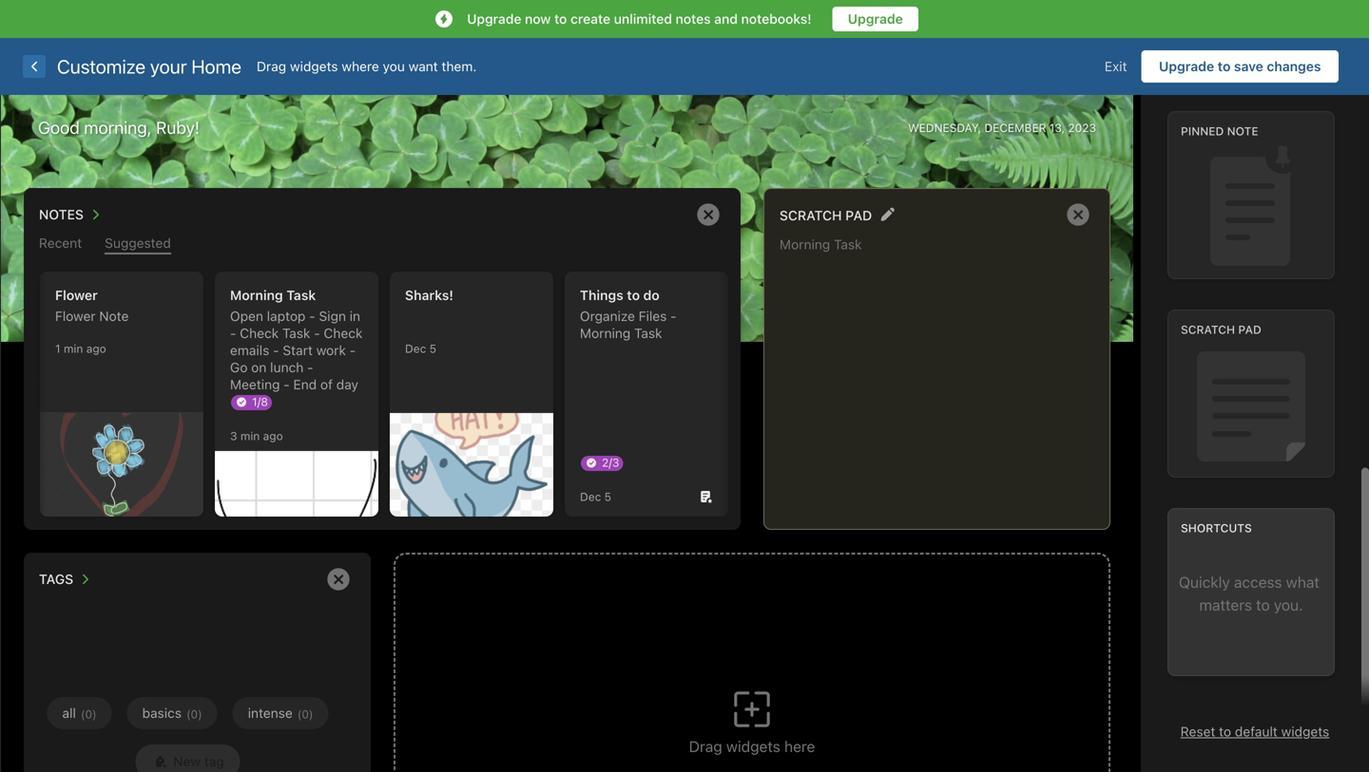 Task type: vqa. For each thing, say whether or not it's contained in the screenshot.
Upgrade button at the right
yes



Task type: locate. For each thing, give the bounding box(es) containing it.
drag right home
[[257, 58, 286, 74]]

widgets left where
[[290, 58, 338, 74]]

1 horizontal spatial drag
[[689, 738, 722, 756]]

1 horizontal spatial pad
[[1238, 323, 1261, 336]]

access
[[1234, 574, 1282, 592]]

home
[[191, 55, 241, 77]]

create
[[571, 11, 610, 27]]

1 horizontal spatial scratch pad
[[1181, 323, 1261, 336]]

13,
[[1049, 121, 1065, 135]]

upgrade to save changes
[[1159, 58, 1321, 74]]

note
[[1227, 124, 1258, 138]]

1 horizontal spatial widgets
[[726, 738, 780, 756]]

scratch
[[780, 208, 842, 223], [1181, 323, 1235, 336]]

scratch pad
[[780, 208, 872, 223], [1181, 323, 1261, 336]]

edit widget title image
[[881, 207, 895, 222]]

to down access
[[1256, 596, 1270, 614]]

1 remove image from the left
[[689, 196, 727, 234]]

1 vertical spatial scratch pad
[[1181, 323, 1261, 336]]

them.
[[442, 58, 477, 74]]

drag for drag widgets where you want them.
[[257, 58, 286, 74]]

customize
[[57, 55, 146, 77]]

reset to default widgets button
[[1181, 724, 1329, 740]]

upgrade for upgrade
[[848, 11, 903, 27]]

widgets left here
[[726, 738, 780, 756]]

reset
[[1181, 724, 1215, 740]]

here
[[784, 738, 815, 756]]

december
[[984, 121, 1046, 135]]

to left save
[[1218, 58, 1231, 74]]

0 vertical spatial drag
[[257, 58, 286, 74]]

1 horizontal spatial remove image
[[1059, 196, 1097, 234]]

reset to default widgets
[[1181, 724, 1329, 740]]

want
[[409, 58, 438, 74]]

0 vertical spatial pad
[[845, 208, 872, 223]]

pad
[[845, 208, 872, 223], [1238, 323, 1261, 336]]

0 horizontal spatial widgets
[[290, 58, 338, 74]]

0 horizontal spatial remove image
[[689, 196, 727, 234]]

good
[[38, 117, 80, 138]]

you.
[[1274, 596, 1303, 614]]

matters
[[1199, 596, 1252, 614]]

to
[[554, 11, 567, 27], [1218, 58, 1231, 74], [1256, 596, 1270, 614], [1219, 724, 1231, 740]]

1 vertical spatial scratch
[[1181, 323, 1235, 336]]

0 horizontal spatial scratch
[[780, 208, 842, 223]]

widgets
[[290, 58, 338, 74], [1281, 724, 1329, 740], [726, 738, 780, 756]]

you
[[383, 58, 405, 74]]

widgets right default
[[1281, 724, 1329, 740]]

notes
[[676, 11, 711, 27]]

1 horizontal spatial upgrade
[[848, 11, 903, 27]]

upgrade now to create unlimited notes and notebooks!
[[467, 11, 812, 27]]

exit button
[[1090, 50, 1141, 83]]

upgrade for upgrade to save changes
[[1159, 58, 1214, 74]]

upgrade
[[467, 11, 521, 27], [848, 11, 903, 27], [1159, 58, 1214, 74]]

remove image
[[689, 196, 727, 234], [1059, 196, 1097, 234]]

drag widgets here
[[689, 738, 815, 756]]

good morning, ruby!
[[38, 117, 200, 138]]

0 horizontal spatial drag
[[257, 58, 286, 74]]

2 horizontal spatial upgrade
[[1159, 58, 1214, 74]]

drag left here
[[689, 738, 722, 756]]

quickly access what matters to you.
[[1179, 574, 1324, 614]]

1 vertical spatial drag
[[689, 738, 722, 756]]

0 horizontal spatial upgrade
[[467, 11, 521, 27]]

0 vertical spatial scratch
[[780, 208, 842, 223]]

to inside quickly access what matters to you.
[[1256, 596, 1270, 614]]

2 remove image from the left
[[1059, 196, 1097, 234]]

drag
[[257, 58, 286, 74], [689, 738, 722, 756]]

0 horizontal spatial pad
[[845, 208, 872, 223]]

0 vertical spatial scratch pad
[[780, 208, 872, 223]]



Task type: describe. For each thing, give the bounding box(es) containing it.
1 horizontal spatial scratch
[[1181, 323, 1235, 336]]

pinned note
[[1181, 124, 1258, 138]]

to inside upgrade to save changes button
[[1218, 58, 1231, 74]]

your
[[150, 55, 187, 77]]

widgets for where
[[290, 58, 338, 74]]

notebooks!
[[741, 11, 812, 27]]

scratch inside button
[[780, 208, 842, 223]]

drag for drag widgets here
[[689, 738, 722, 756]]

now
[[525, 11, 551, 27]]

2023
[[1068, 121, 1096, 135]]

wednesday, december 13, 2023
[[908, 121, 1096, 135]]

0 horizontal spatial scratch pad
[[780, 208, 872, 223]]

pinned
[[1181, 124, 1224, 138]]

save
[[1234, 58, 1263, 74]]

customize your home
[[57, 55, 241, 77]]

changes
[[1267, 58, 1321, 74]]

shortcuts
[[1181, 522, 1252, 535]]

to right reset
[[1219, 724, 1231, 740]]

upgrade for upgrade now to create unlimited notes and notebooks!
[[467, 11, 521, 27]]

and
[[714, 11, 738, 27]]

widgets for here
[[726, 738, 780, 756]]

quickly
[[1179, 574, 1230, 592]]

morning,
[[84, 117, 152, 138]]

default
[[1235, 724, 1278, 740]]

upgrade to save changes button
[[1141, 50, 1339, 83]]

exit
[[1105, 58, 1127, 74]]

scratch pad button
[[780, 203, 872, 227]]

ruby!
[[156, 117, 200, 138]]

1 vertical spatial pad
[[1238, 323, 1261, 336]]

pad inside button
[[845, 208, 872, 223]]

upgrade button
[[833, 7, 918, 31]]

where
[[342, 58, 379, 74]]

drag widgets where you want them.
[[257, 58, 477, 74]]

to right now at the top left of the page
[[554, 11, 567, 27]]

wednesday,
[[908, 121, 981, 135]]

what
[[1286, 574, 1320, 592]]

unlimited
[[614, 11, 672, 27]]

2 horizontal spatial widgets
[[1281, 724, 1329, 740]]

remove image
[[319, 561, 357, 599]]



